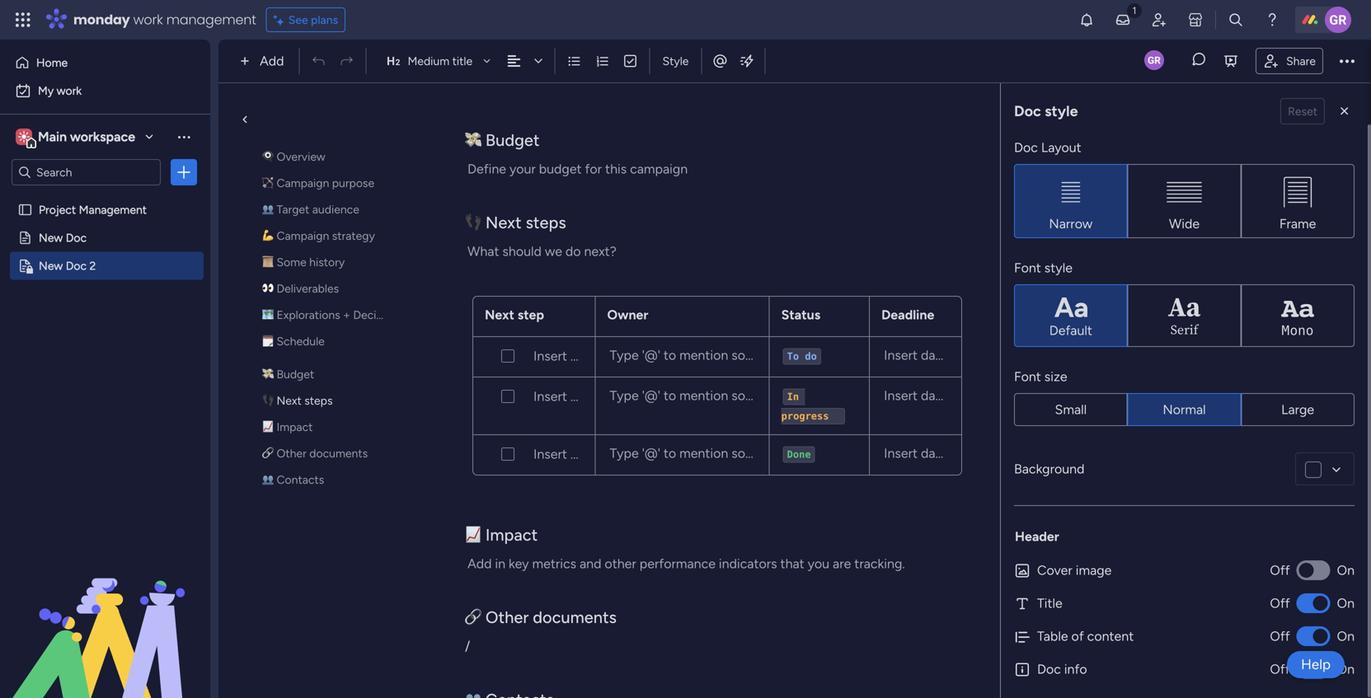 Task type: locate. For each thing, give the bounding box(es) containing it.
1 vertical spatial font
[[1014, 369, 1042, 385]]

decisions
[[353, 308, 403, 322]]

+
[[343, 308, 350, 322]]

group
[[1014, 164, 1355, 238], [1014, 393, 1355, 426]]

other
[[277, 447, 307, 461], [486, 608, 529, 627]]

0 vertical spatial new
[[39, 231, 63, 245]]

0 vertical spatial other
[[277, 447, 307, 461]]

narrow button
[[1014, 164, 1128, 238]]

narrow
[[1049, 216, 1093, 232]]

status
[[782, 307, 821, 323]]

3 on from the top
[[1338, 629, 1355, 645]]

campaign
[[277, 176, 329, 190], [277, 229, 329, 243]]

font
[[1014, 260, 1042, 276], [1014, 369, 1042, 385]]

target
[[277, 202, 310, 217]]

0 vertical spatial 📈
[[262, 420, 274, 434]]

font up 'default' button
[[1014, 260, 1042, 276]]

overview
[[277, 150, 326, 164]]

🔗 up 👥 contacts
[[262, 447, 274, 461]]

on
[[1338, 563, 1355, 579], [1338, 596, 1355, 612], [1338, 629, 1355, 645], [1338, 662, 1355, 678]]

list box containing project management
[[0, 193, 210, 503]]

2 on from the top
[[1338, 596, 1355, 612]]

0 horizontal spatial other
[[277, 447, 307, 461]]

3 off from the top
[[1271, 629, 1291, 645]]

0 vertical spatial work
[[133, 10, 163, 29]]

new for new doc
[[39, 231, 63, 245]]

1 on from the top
[[1338, 563, 1355, 579]]

mention image
[[712, 53, 729, 69]]

👀
[[262, 282, 274, 296]]

0 vertical spatial next
[[486, 213, 522, 232]]

1 horizontal spatial other
[[486, 608, 529, 627]]

strategy
[[332, 229, 375, 243]]

group containing small
[[1014, 393, 1355, 426]]

0 vertical spatial font
[[1014, 260, 1042, 276]]

next step
[[485, 307, 544, 323]]

frame button
[[1242, 164, 1355, 238]]

0 horizontal spatial 👣
[[262, 394, 274, 408]]

medium title
[[408, 54, 473, 68]]

progress
[[782, 411, 829, 422]]

1 vertical spatial work
[[57, 84, 82, 98]]

bulleted list image
[[567, 54, 582, 68]]

main workspace
[[38, 129, 135, 145]]

group containing narrow
[[1014, 164, 1355, 238]]

1 off from the top
[[1271, 563, 1291, 579]]

campaign for purpose
[[277, 176, 329, 190]]

management
[[79, 203, 147, 217]]

0 vertical spatial 💸
[[465, 130, 482, 150]]

2 off from the top
[[1271, 596, 1291, 612]]

mono
[[1282, 323, 1314, 339]]

v2 ellipsis image
[[1340, 50, 1355, 72]]

share button
[[1256, 48, 1324, 74]]

option
[[0, 195, 210, 198]]

1 horizontal spatial 📈 impact
[[465, 525, 538, 545]]

doc left layout
[[1014, 140, 1038, 155]]

on for info
[[1338, 662, 1355, 678]]

1 vertical spatial 💸
[[262, 367, 274, 381]]

to
[[787, 351, 799, 362]]

👥 left target in the left of the page
[[262, 202, 274, 217]]

image
[[1076, 563, 1112, 579]]

📈
[[262, 420, 274, 434], [465, 525, 482, 545]]

2 👥 from the top
[[262, 473, 274, 487]]

0 vertical spatial 👥
[[262, 202, 274, 217]]

cover image
[[1038, 563, 1112, 579]]

1 vertical spatial budget
[[277, 367, 314, 381]]

campaign down the overview
[[277, 176, 329, 190]]

0 vertical spatial 🔗
[[262, 447, 274, 461]]

1 vertical spatial new
[[39, 259, 63, 273]]

0 horizontal spatial 💸
[[262, 367, 274, 381]]

1 vertical spatial 📈
[[465, 525, 482, 545]]

see plans button
[[266, 7, 346, 32]]

0 horizontal spatial work
[[57, 84, 82, 98]]

info
[[1065, 662, 1088, 678]]

0 vertical spatial steps
[[526, 213, 566, 232]]

of
[[1072, 629, 1084, 645]]

1 vertical spatial 👣 next steps
[[262, 394, 333, 408]]

lottie animation element
[[0, 532, 210, 699]]

table of content
[[1038, 629, 1134, 645]]

0 horizontal spatial 🔗
[[262, 447, 274, 461]]

work right the monday
[[133, 10, 163, 29]]

💸 budget
[[465, 130, 540, 150], [262, 367, 314, 381]]

doc up doc layout
[[1014, 102, 1042, 120]]

checklist image
[[623, 54, 638, 68]]

0 vertical spatial impact
[[277, 420, 313, 434]]

workspace
[[70, 129, 135, 145]]

1 vertical spatial other
[[486, 608, 529, 627]]

doc for doc info
[[1038, 662, 1061, 678]]

doc
[[1014, 102, 1042, 120], [1014, 140, 1038, 155], [66, 231, 87, 245], [66, 259, 87, 273], [1038, 662, 1061, 678]]

add button
[[233, 48, 294, 74]]

style up layout
[[1045, 102, 1078, 120]]

🔗 up /
[[465, 608, 482, 627]]

0 vertical spatial campaign
[[277, 176, 329, 190]]

1 vertical spatial documents
[[533, 608, 617, 627]]

1 vertical spatial style
[[1045, 260, 1073, 276]]

0 horizontal spatial documents
[[309, 447, 368, 461]]

1 vertical spatial 👥
[[262, 473, 274, 487]]

0 horizontal spatial 🔗 other documents
[[262, 447, 368, 461]]

1 horizontal spatial 👣 next steps
[[465, 213, 566, 232]]

campaign up 📜 some history
[[277, 229, 329, 243]]

next
[[486, 213, 522, 232], [485, 307, 515, 323], [277, 394, 302, 408]]

1 vertical spatial group
[[1014, 393, 1355, 426]]

style
[[1045, 102, 1078, 120], [1045, 260, 1073, 276]]

🔗 other documents
[[262, 447, 368, 461], [465, 608, 617, 627]]

1 horizontal spatial impact
[[486, 525, 538, 545]]

🏹
[[262, 176, 274, 190]]

new right private board icon
[[39, 259, 63, 273]]

1 horizontal spatial 📈
[[465, 525, 482, 545]]

0 vertical spatial 💸 budget
[[465, 130, 540, 150]]

my work
[[38, 84, 82, 98]]

1 vertical spatial campaign
[[277, 229, 329, 243]]

1 vertical spatial impact
[[486, 525, 538, 545]]

font style
[[1014, 260, 1073, 276]]

1 campaign from the top
[[277, 176, 329, 190]]

2 group from the top
[[1014, 393, 1355, 426]]

to do
[[787, 351, 817, 362]]

numbered list image
[[595, 54, 610, 68]]

1 font from the top
[[1014, 260, 1042, 276]]

doc left info
[[1038, 662, 1061, 678]]

1 new from the top
[[39, 231, 63, 245]]

off for info
[[1271, 662, 1291, 678]]

public board image
[[17, 202, 33, 218]]

medium
[[408, 54, 450, 68]]

🔗 other documents up contacts
[[262, 447, 368, 461]]

👣
[[465, 213, 482, 232], [262, 394, 274, 408]]

1 horizontal spatial 💸
[[465, 130, 482, 150]]

/
[[465, 639, 470, 654]]

1 horizontal spatial 💸 budget
[[465, 130, 540, 150]]

steps
[[526, 213, 566, 232], [305, 394, 333, 408]]

greg robinson image
[[1325, 7, 1352, 33]]

1 horizontal spatial 👣
[[465, 213, 482, 232]]

off
[[1271, 563, 1291, 579], [1271, 596, 1291, 612], [1271, 629, 1291, 645], [1271, 662, 1291, 678]]

💪 campaign strategy
[[262, 229, 375, 243]]

update feed image
[[1115, 12, 1132, 28]]

large
[[1282, 402, 1315, 418]]

2 new from the top
[[39, 259, 63, 273]]

1 horizontal spatial budget
[[486, 130, 540, 150]]

impact
[[277, 420, 313, 434], [486, 525, 538, 545]]

1 image
[[1127, 1, 1142, 19]]

doc up new doc 2
[[66, 231, 87, 245]]

new
[[39, 231, 63, 245], [39, 259, 63, 273]]

style down narrow
[[1045, 260, 1073, 276]]

public board image
[[17, 230, 33, 246]]

work right my at the left
[[57, 84, 82, 98]]

🗺 explorations
[[262, 308, 340, 322]]

0 vertical spatial 👣
[[465, 213, 482, 232]]

🔗 other documents up /
[[465, 608, 617, 627]]

1 vertical spatial 🔗 other documents
[[465, 608, 617, 627]]

off for image
[[1271, 563, 1291, 579]]

notifications image
[[1079, 12, 1095, 28]]

workspace image
[[16, 128, 32, 146]]

deliverables
[[277, 282, 339, 296]]

serif
[[1171, 322, 1199, 339]]

doc left the 2
[[66, 259, 87, 273]]

0 horizontal spatial 📈 impact
[[262, 420, 313, 434]]

home option
[[10, 49, 200, 76]]

1 vertical spatial 🔗
[[465, 608, 482, 627]]

4 off from the top
[[1271, 662, 1291, 678]]

work inside my work option
[[57, 84, 82, 98]]

home link
[[10, 49, 200, 76]]

on for of
[[1338, 629, 1355, 645]]

0 horizontal spatial 📈
[[262, 420, 274, 434]]

on for image
[[1338, 563, 1355, 579]]

1 vertical spatial 💸 budget
[[262, 367, 314, 381]]

1 horizontal spatial documents
[[533, 608, 617, 627]]

list box
[[0, 193, 210, 503]]

invite members image
[[1151, 12, 1168, 28]]

💸 down "🗓 schedule"
[[262, 367, 274, 381]]

size
[[1045, 369, 1068, 385]]

group for font size
[[1014, 393, 1355, 426]]

👥 for 👥 contacts
[[262, 473, 274, 487]]

4 on from the top
[[1338, 662, 1355, 678]]

👥
[[262, 202, 274, 217], [262, 473, 274, 487]]

background
[[1014, 461, 1085, 477]]

0 horizontal spatial 💸 budget
[[262, 367, 314, 381]]

monday work management
[[73, 10, 256, 29]]

group for doc layout
[[1014, 164, 1355, 238]]

title
[[452, 54, 473, 68]]

2 font from the top
[[1014, 369, 1042, 385]]

1 group from the top
[[1014, 164, 1355, 238]]

0 vertical spatial 🔗 other documents
[[262, 447, 368, 461]]

💸
[[465, 130, 482, 150], [262, 367, 274, 381]]

normal
[[1163, 402, 1206, 418]]

2 campaign from the top
[[277, 229, 329, 243]]

0 vertical spatial group
[[1014, 164, 1355, 238]]

0 horizontal spatial budget
[[277, 367, 314, 381]]

Search in workspace field
[[35, 163, 138, 182]]

font for font style
[[1014, 260, 1042, 276]]

0 vertical spatial style
[[1045, 102, 1078, 120]]

1 👥 from the top
[[262, 202, 274, 217]]

0 vertical spatial budget
[[486, 130, 540, 150]]

owner
[[607, 307, 649, 323]]

0 vertical spatial 📈 impact
[[262, 420, 313, 434]]

🔗
[[262, 447, 274, 461], [465, 608, 482, 627]]

1 horizontal spatial work
[[133, 10, 163, 29]]

new right public board image
[[39, 231, 63, 245]]

doc for doc layout
[[1014, 140, 1038, 155]]

💪
[[262, 229, 274, 243]]

contacts
[[277, 473, 324, 487]]

font left size
[[1014, 369, 1042, 385]]

👥 left contacts
[[262, 473, 274, 487]]

0 horizontal spatial steps
[[305, 394, 333, 408]]

campaign for strategy
[[277, 229, 329, 243]]

💸 down title
[[465, 130, 482, 150]]

style
[[663, 54, 689, 68]]



Task type: describe. For each thing, give the bounding box(es) containing it.
1 vertical spatial next
[[485, 307, 515, 323]]

main workspace button
[[12, 123, 161, 151]]

2
[[89, 259, 96, 273]]

0 vertical spatial documents
[[309, 447, 368, 461]]

home
[[36, 56, 68, 70]]

font for font size
[[1014, 369, 1042, 385]]

1 vertical spatial 📈 impact
[[465, 525, 538, 545]]

see plans
[[288, 13, 338, 27]]

👀 deliverables
[[262, 282, 339, 296]]

button padding image
[[1337, 103, 1353, 120]]

📜 some history
[[262, 255, 345, 269]]

doc for doc style
[[1014, 102, 1042, 120]]

plans
[[311, 13, 338, 27]]

work for my
[[57, 84, 82, 98]]

font size
[[1014, 369, 1068, 385]]

management
[[166, 10, 256, 29]]

style for font style
[[1045, 260, 1073, 276]]

doc style
[[1014, 102, 1078, 120]]

large button
[[1242, 393, 1355, 426]]

👥 target audience
[[262, 202, 360, 217]]

work for monday
[[133, 10, 163, 29]]

frame
[[1280, 216, 1317, 232]]

help button
[[1288, 652, 1345, 679]]

header
[[1015, 529, 1060, 545]]

private board image
[[17, 258, 33, 274]]

1 horizontal spatial 🔗 other documents
[[465, 608, 617, 627]]

table
[[1038, 629, 1069, 645]]

1 horizontal spatial 🔗
[[465, 608, 482, 627]]

cover
[[1038, 563, 1073, 579]]

serif group
[[1014, 285, 1355, 347]]

help
[[1302, 657, 1331, 673]]

new for new doc 2
[[39, 259, 63, 273]]

style button
[[655, 47, 697, 75]]

normal button
[[1128, 393, 1242, 426]]

options image
[[176, 164, 192, 181]]

help image
[[1264, 12, 1281, 28]]

small button
[[1014, 393, 1128, 426]]

workspace selection element
[[16, 127, 138, 148]]

lottie animation image
[[0, 532, 210, 699]]

1 horizontal spatial steps
[[526, 213, 566, 232]]

share
[[1287, 54, 1316, 68]]

default button
[[1014, 285, 1128, 347]]

default
[[1050, 323, 1093, 339]]

layout
[[1042, 140, 1082, 155]]

in
[[787, 391, 799, 403]]

select product image
[[15, 12, 31, 28]]

monday
[[73, 10, 130, 29]]

title
[[1038, 596, 1063, 612]]

doc info
[[1038, 662, 1088, 678]]

0 vertical spatial 👣 next steps
[[465, 213, 566, 232]]

step
[[518, 307, 544, 323]]

small
[[1055, 402, 1087, 418]]

2 vertical spatial next
[[277, 394, 302, 408]]

new doc
[[39, 231, 87, 245]]

content
[[1088, 629, 1134, 645]]

dynamic values image
[[739, 53, 755, 69]]

1 vertical spatial steps
[[305, 394, 333, 408]]

🗺 explorations + decisions
[[262, 308, 403, 322]]

style for doc style
[[1045, 102, 1078, 120]]

done
[[787, 449, 811, 460]]

board activity image
[[1145, 50, 1165, 70]]

monday marketplace image
[[1188, 12, 1204, 28]]

search everything image
[[1228, 12, 1245, 28]]

1 vertical spatial 👣
[[262, 394, 274, 408]]

do
[[805, 351, 817, 362]]

add
[[260, 53, 284, 69]]

my work link
[[10, 78, 200, 104]]

mono button
[[1242, 285, 1355, 347]]

see
[[288, 13, 308, 27]]

0 horizontal spatial 👣 next steps
[[262, 394, 333, 408]]

workspace options image
[[176, 128, 192, 145]]

🏹 campaign purpose
[[262, 176, 375, 190]]

purpose
[[332, 176, 375, 190]]

audience
[[312, 202, 360, 217]]

some
[[277, 255, 307, 269]]

wide button
[[1128, 164, 1242, 238]]

my
[[38, 84, 54, 98]]

👁‍🗨 overview
[[262, 150, 326, 164]]

project
[[39, 203, 76, 217]]

👥 for 👥 target audience
[[262, 202, 274, 217]]

📜
[[262, 255, 274, 269]]

🗓 schedule
[[262, 334, 325, 348]]

0 horizontal spatial impact
[[277, 420, 313, 434]]

deadline
[[882, 307, 935, 323]]

workspace image
[[18, 128, 30, 146]]

main
[[38, 129, 67, 145]]

off for of
[[1271, 629, 1291, 645]]

my work option
[[10, 78, 200, 104]]

history
[[309, 255, 345, 269]]

new doc 2
[[39, 259, 96, 273]]

👥 contacts
[[262, 473, 324, 487]]

doc layout
[[1014, 140, 1082, 155]]

👁‍🗨
[[262, 150, 274, 164]]

in progress
[[782, 391, 841, 422]]

serif button
[[1128, 285, 1242, 347]]

project management
[[39, 203, 147, 217]]

wide
[[1169, 216, 1200, 232]]



Task type: vqa. For each thing, say whether or not it's contained in the screenshot.
the top the documents
yes



